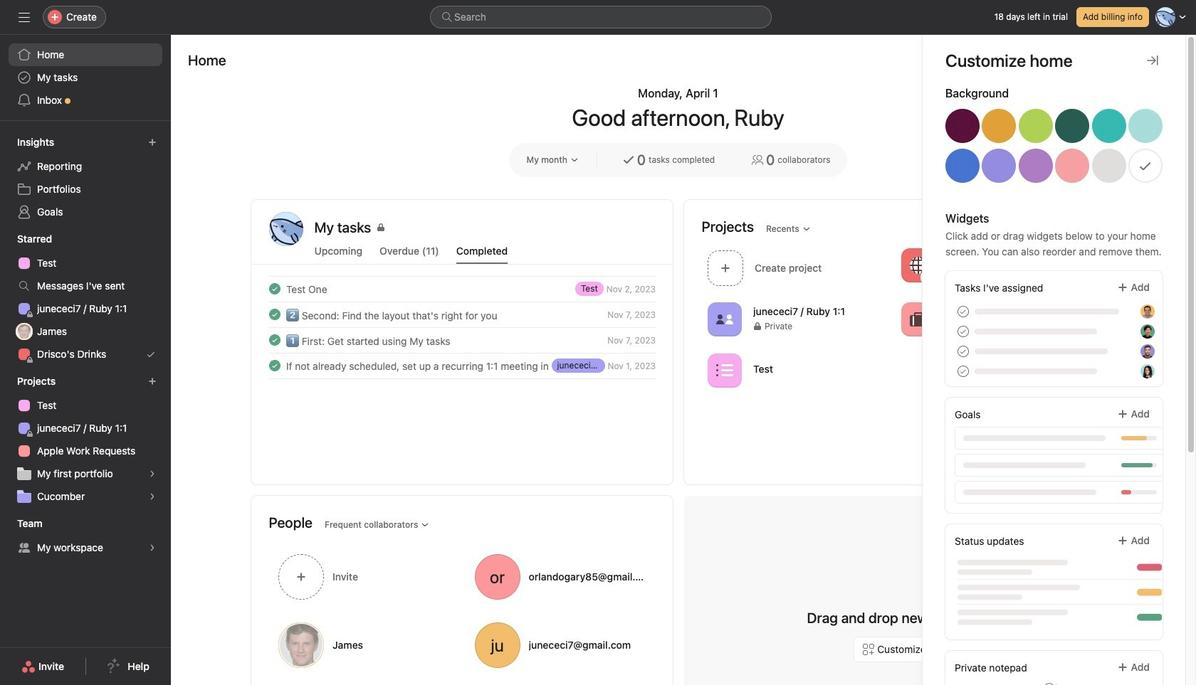 Task type: locate. For each thing, give the bounding box(es) containing it.
1 vertical spatial completed image
[[266, 357, 283, 375]]

1 vertical spatial completed image
[[266, 332, 283, 349]]

1 completed image from the top
[[266, 281, 283, 298]]

list box
[[430, 6, 772, 28]]

completed image for first list item from the bottom of the page
[[266, 357, 283, 375]]

4 list item from the top
[[252, 353, 673, 379]]

2 list item from the top
[[252, 302, 673, 328]]

close customization pane image
[[1147, 55, 1159, 66]]

see details, my workspace image
[[148, 544, 157, 553]]

1 vertical spatial completed checkbox
[[266, 332, 283, 349]]

insights element
[[0, 130, 171, 226]]

2 completed checkbox from the top
[[266, 332, 283, 349]]

view profile image
[[269, 212, 303, 246]]

2 completed image from the top
[[266, 357, 283, 375]]

completed checkbox for first list item from the bottom of the page
[[266, 357, 283, 375]]

3 completed checkbox from the top
[[266, 357, 283, 375]]

new project or portfolio image
[[148, 377, 157, 386]]

1 completed image from the top
[[266, 306, 283, 323]]

completed image down "view profile" image
[[266, 281, 283, 298]]

2 completed image from the top
[[266, 332, 283, 349]]

globe image
[[909, 257, 926, 274]]

option group
[[946, 109, 1163, 189]]

0 vertical spatial completed image
[[266, 281, 283, 298]]

teams element
[[0, 511, 171, 563]]

1 completed checkbox from the top
[[266, 306, 283, 323]]

list item
[[252, 276, 673, 302], [252, 302, 673, 328], [252, 328, 673, 353], [252, 353, 673, 379]]

hide sidebar image
[[19, 11, 30, 23]]

2 vertical spatial completed checkbox
[[266, 357, 283, 375]]

0 vertical spatial completed checkbox
[[266, 306, 283, 323]]

completed image
[[266, 306, 283, 323], [266, 357, 283, 375]]

dismiss image
[[1079, 512, 1090, 523]]

0 vertical spatial completed image
[[266, 306, 283, 323]]

see details, cucomber image
[[148, 493, 157, 501]]

completed image
[[266, 281, 283, 298], [266, 332, 283, 349]]

see details, my first portfolio image
[[148, 470, 157, 479]]

3 list item from the top
[[252, 328, 673, 353]]

Completed checkbox
[[266, 306, 283, 323], [266, 332, 283, 349], [266, 357, 283, 375]]

completed image down completed checkbox
[[266, 332, 283, 349]]



Task type: describe. For each thing, give the bounding box(es) containing it.
list image
[[716, 362, 733, 379]]

projects element
[[0, 369, 171, 511]]

completed checkbox for 3rd list item from the top
[[266, 332, 283, 349]]

completed checkbox for third list item from the bottom of the page
[[266, 306, 283, 323]]

Completed checkbox
[[266, 281, 283, 298]]

completed image for third list item from the bottom of the page
[[266, 306, 283, 323]]

global element
[[0, 35, 171, 120]]

1 list item from the top
[[252, 276, 673, 302]]

new insights image
[[148, 138, 157, 147]]

people image
[[716, 311, 733, 328]]

briefcase image
[[909, 311, 926, 328]]

starred element
[[0, 226, 171, 369]]



Task type: vqa. For each thing, say whether or not it's contained in the screenshot.
Minimize ICON
no



